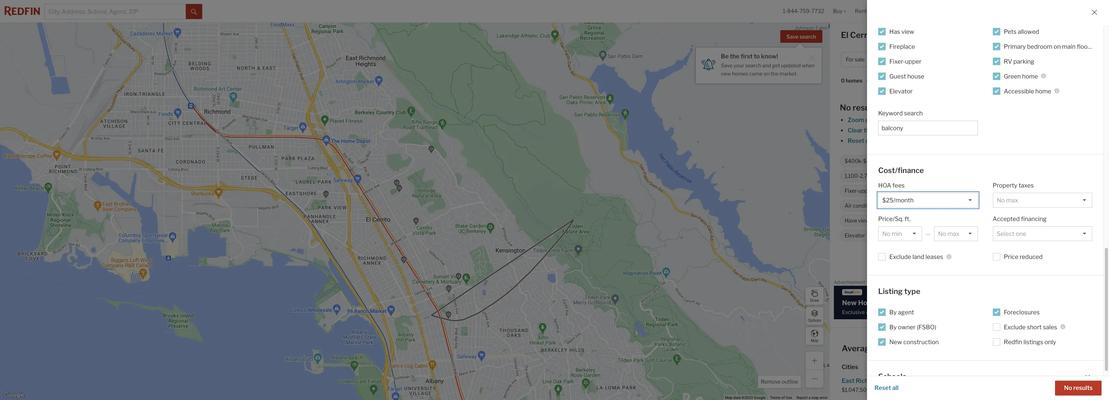 Task type: describe. For each thing, give the bounding box(es) containing it.
owner
[[898, 324, 916, 331]]

upper
[[906, 58, 922, 65]]

0 vertical spatial guest
[[890, 73, 906, 80]]

be the first to know! dialog
[[696, 43, 822, 83]]

of
[[782, 396, 785, 400]]

1 horizontal spatial pets allowed
[[1004, 28, 1040, 35]]

•
[[867, 78, 868, 84]]

1 vertical spatial $4.5m
[[863, 158, 879, 164]]

1,100-2,750 sq. ft.
[[845, 173, 889, 179]]

homes
[[895, 30, 923, 40]]

pool
[[1006, 188, 1016, 194]]

0 horizontal spatial results
[[853, 103, 880, 112]]

1 horizontal spatial guest house
[[1014, 218, 1045, 224]]

google
[[754, 396, 766, 400]]

price/sq.
[[879, 216, 904, 223]]

bedroom for primary bedroom on main floor
[[1028, 43, 1053, 50]]

new construction
[[890, 339, 939, 346]]

$400k-$4.5m inside button
[[887, 56, 922, 63]]

schools
[[879, 372, 907, 381]]

air
[[845, 203, 852, 209]]

$4.5m inside button
[[906, 56, 922, 63]]

1 vertical spatial allowed
[[902, 218, 921, 224]]

price/sq. ft.
[[879, 216, 911, 223]]

2 vertical spatial el
[[945, 344, 953, 353]]

all inside zoom out clear the map boundary reset all filters
[[866, 137, 872, 145]]

private
[[988, 188, 1005, 194]]

1 horizontal spatial elevator
[[890, 88, 913, 95]]

save search button
[[780, 30, 823, 43]]

accepted
[[993, 216, 1020, 223]]

list box down washer/dryer
[[934, 226, 978, 241]]

new
[[890, 339, 902, 346]]

clear the map boundary button
[[848, 127, 915, 134]]

ad region
[[834, 286, 1105, 319]]

1 horizontal spatial ca
[[985, 344, 997, 353]]

price reduced
[[1004, 254, 1043, 261]]

studio+ / 4+ ba button
[[991, 52, 1041, 67]]

no results button
[[1056, 381, 1102, 396]]

1 vertical spatial rv
[[1036, 188, 1044, 194]]

bedroom for primary bedroom on main
[[967, 203, 989, 209]]

1 horizontal spatial house
[[1030, 218, 1045, 224]]

price
[[1004, 254, 1019, 261]]

redfin for redfin link
[[927, 258, 945, 266]]

0 vertical spatial rv parking
[[1004, 58, 1035, 65]]

report ad
[[1089, 281, 1105, 285]]

come
[[749, 71, 763, 77]]

construction
[[904, 339, 939, 346]]

east richmond heights $1,047,500
[[842, 378, 908, 393]]

list box down price/sq. ft.
[[879, 226, 922, 241]]

sq.
[[876, 173, 883, 179]]

1 vertical spatial green
[[885, 233, 900, 239]]

be the first to know!
[[721, 53, 778, 60]]

be
[[721, 53, 729, 60]]

remove primary bedroom on main image
[[1013, 204, 1018, 208]]

1-844-759-7732
[[783, 8, 824, 14]]

0 vertical spatial fireplace
[[890, 43, 915, 50]]

uppers
[[859, 188, 876, 194]]

all inside reset all button
[[893, 385, 899, 392]]

0 horizontal spatial map
[[812, 396, 819, 400]]

sort
[[872, 78, 883, 84]]

keyword
[[879, 110, 903, 117]]

data
[[734, 396, 741, 400]]

updated
[[781, 63, 801, 69]]

for sale button
[[841, 52, 879, 67]]

submit search image
[[191, 9, 197, 15]]

market.
[[780, 71, 798, 77]]

0 horizontal spatial $400k-$4.5m
[[845, 158, 879, 164]]

contract/pending
[[959, 173, 1002, 179]]

remove fireplace image
[[930, 204, 934, 208]]

washer/dryer
[[941, 218, 974, 224]]

on for primary bedroom on main
[[990, 203, 996, 209]]

1 vertical spatial green home
[[885, 233, 915, 239]]

remove green home image
[[919, 234, 923, 238]]

remove outline
[[761, 379, 799, 385]]

list box for hoa fees
[[879, 193, 978, 208]]

studio+ / 4+ ba
[[996, 56, 1033, 63]]

0 vertical spatial accessible home
[[1004, 88, 1052, 95]]

1,100-
[[845, 173, 860, 179]]

/
[[1016, 56, 1018, 63]]

reset all button
[[875, 381, 899, 396]]

when
[[802, 63, 815, 69]]

google image
[[2, 391, 26, 400]]

1 horizontal spatial green home
[[1004, 73, 1039, 80]]

for
[[925, 30, 936, 40]]

near
[[926, 344, 943, 353]]

1 vertical spatial cerrito,
[[954, 344, 984, 353]]

4+
[[1019, 56, 1026, 63]]

outline
[[782, 379, 799, 385]]

recommended button
[[884, 77, 929, 84]]

primary for primary bedroom on main floor
[[1004, 43, 1026, 50]]

waterfront
[[1030, 203, 1057, 209]]

:
[[883, 78, 884, 84]]

homes inside 0 homes • sort : recommended
[[846, 78, 863, 84]]

el cerrito link
[[987, 258, 1013, 266]]

by for by agent
[[890, 309, 897, 316]]

0 horizontal spatial pets allowed
[[890, 218, 921, 224]]

by for by owner (fsbo)
[[890, 324, 897, 331]]

primary bedroom on main
[[946, 203, 1009, 209]]

map data ©2023 google
[[725, 396, 766, 400]]

on inside save your search and get updated when new homes come on the market.
[[764, 71, 770, 77]]

0 vertical spatial cerrito,
[[850, 30, 880, 40]]

on for primary bedroom on main floor
[[1054, 43, 1061, 50]]

cost/finance
[[879, 166, 924, 175]]

get
[[772, 63, 780, 69]]

draw button
[[806, 287, 824, 305]]

remove balcony image
[[1019, 234, 1024, 238]]

leases
[[926, 254, 944, 261]]

to
[[754, 53, 760, 60]]

communities
[[927, 188, 959, 194]]

remove waterfront image
[[1060, 204, 1065, 208]]

1 horizontal spatial ft.
[[905, 216, 911, 223]]

759-
[[800, 8, 812, 14]]

washer/dryer hookup
[[941, 218, 994, 224]]

1 horizontal spatial no
[[979, 188, 986, 194]]

exclude 55+ communities
[[896, 188, 959, 194]]

save for save search
[[787, 34, 799, 40]]

map for map data ©2023 google
[[725, 396, 733, 400]]

report for report a map error
[[797, 396, 808, 400]]

foreclosures
[[1004, 309, 1040, 316]]

cities heading
[[842, 364, 1098, 372]]

City, Address, School, Agent, ZIP search field
[[45, 4, 186, 19]]

studio+
[[996, 56, 1015, 63]]

el for el cerrito
[[987, 258, 992, 266]]

1 horizontal spatial guest
[[1014, 218, 1029, 224]]

map inside zoom out clear the map boundary reset all filters
[[875, 127, 887, 134]]

remove $400k-$4.5m image
[[920, 57, 925, 62]]

first
[[741, 53, 753, 60]]

0 horizontal spatial elevator
[[845, 233, 865, 239]]

reset all
[[875, 385, 899, 392]]

1 vertical spatial fireplace
[[904, 203, 926, 209]]

844-
[[788, 8, 800, 14]]

richmond
[[856, 378, 885, 385]]

air conditioning
[[845, 203, 883, 209]]

view for has view
[[902, 28, 915, 35]]

0 vertical spatial ft.
[[884, 173, 889, 179]]

options button
[[806, 307, 824, 326]]

0 horizontal spatial the
[[730, 53, 740, 60]]

type
[[905, 287, 921, 296]]

e.g. office, balcony, modern text field
[[882, 125, 975, 132]]

1 vertical spatial $400k-
[[845, 158, 863, 164]]

0 vertical spatial green
[[1004, 73, 1021, 80]]

redfin link
[[927, 258, 945, 266]]

remove washer/dryer hookup image
[[998, 219, 1002, 223]]

redfin listings only
[[1004, 339, 1057, 346]]

remove exclude 55+ communities image
[[963, 189, 967, 193]]

list box for accepted financing
[[993, 226, 1093, 241]]

0 vertical spatial allowed
[[1018, 28, 1040, 35]]

market
[[1016, 32, 1037, 39]]

land
[[913, 254, 925, 261]]

the inside save your search and get updated when new homes come on the market.
[[771, 71, 779, 77]]

soon,
[[930, 173, 943, 179]]

main for primary bedroom on main floor
[[1062, 43, 1076, 50]]

no results inside no results button
[[1065, 385, 1093, 392]]

heights
[[886, 378, 908, 385]]



Task type: vqa. For each thing, say whether or not it's contained in the screenshot.
angeles?
no



Task type: locate. For each thing, give the bounding box(es) containing it.
0 horizontal spatial report
[[797, 396, 808, 400]]

green down the price/sq.
[[885, 233, 900, 239]]

1 vertical spatial map
[[725, 396, 733, 400]]

report a map error
[[797, 396, 828, 400]]

guest house down fixer-upper
[[890, 73, 925, 80]]

the inside zoom out clear the map boundary reset all filters
[[864, 127, 874, 134]]

0 vertical spatial exclude
[[896, 188, 915, 194]]

1 vertical spatial report
[[797, 396, 808, 400]]

map left data
[[725, 396, 733, 400]]

reset down schools
[[875, 385, 891, 392]]

save inside save your search and get updated when new homes come on the market.
[[721, 63, 733, 69]]

elevator
[[890, 88, 913, 95], [845, 233, 865, 239]]

by
[[890, 309, 897, 316], [890, 324, 897, 331]]

no
[[840, 103, 851, 112], [979, 188, 986, 194], [1065, 385, 1073, 392]]

0 horizontal spatial parking
[[1014, 58, 1035, 65]]

0 vertical spatial ca
[[882, 30, 894, 40]]

1 vertical spatial no
[[979, 188, 986, 194]]

view right have
[[859, 218, 870, 224]]

map up 'filters'
[[875, 127, 887, 134]]

1 vertical spatial ft.
[[905, 216, 911, 223]]

2 by from the top
[[890, 324, 897, 331]]

el up for
[[841, 30, 849, 40]]

homes right 0 on the right of page
[[846, 78, 863, 84]]

by owner (fsbo)
[[890, 324, 937, 331]]

0 horizontal spatial no
[[840, 103, 851, 112]]

bedroom up hookup on the right of page
[[967, 203, 989, 209]]

1 vertical spatial accessible home
[[935, 233, 977, 239]]

guest
[[890, 73, 906, 80], [1014, 218, 1029, 224]]

1 horizontal spatial redfin
[[1004, 339, 1023, 346]]

0 vertical spatial $4.5m
[[906, 56, 922, 63]]

allowed up "primary bedroom on main floor"
[[1018, 28, 1040, 35]]

the right be
[[730, 53, 740, 60]]

1 vertical spatial search
[[746, 63, 762, 69]]

exclude for exclude short sales
[[1004, 324, 1026, 331]]

1 horizontal spatial on
[[990, 203, 996, 209]]

0 horizontal spatial $400k-
[[845, 158, 863, 164]]

0 vertical spatial $400k-$4.5m
[[887, 56, 922, 63]]

list box for property taxes
[[993, 193, 1093, 208]]

house down waterfront
[[1030, 218, 1045, 224]]

map
[[811, 338, 819, 343], [725, 396, 733, 400]]

1 vertical spatial $400k-$4.5m
[[845, 158, 879, 164]]

primary for primary bedroom on main
[[946, 203, 965, 209]]

on down and
[[764, 71, 770, 77]]

save up "new"
[[721, 63, 733, 69]]

reset
[[848, 137, 865, 145], [875, 385, 891, 392]]

coming
[[910, 173, 929, 179]]

report inside button
[[1089, 281, 1100, 285]]

1 horizontal spatial report
[[1089, 281, 1100, 285]]

fireplace down el cerrito, ca homes for sale
[[890, 43, 915, 50]]

house
[[908, 73, 925, 80], [1030, 218, 1045, 224]]

report left ad
[[1089, 281, 1100, 285]]

on down insights
[[1054, 43, 1061, 50]]

have view
[[845, 218, 870, 224]]

house down upper
[[908, 73, 925, 80]]

0 vertical spatial by
[[890, 309, 897, 316]]

main for primary bedroom on main
[[997, 203, 1009, 209]]

list box down financing on the bottom of the page
[[993, 226, 1093, 241]]

green home down 4+
[[1004, 73, 1039, 80]]

bedroom down 'market insights'
[[1028, 43, 1053, 50]]

remove no private pool image
[[1020, 189, 1024, 193]]

1-844-759-7732 link
[[783, 8, 824, 14]]

elevator down recommended
[[890, 88, 913, 95]]

$4.5m up recommended button on the right of the page
[[906, 56, 922, 63]]

exclude left land
[[890, 254, 912, 261]]

ca
[[882, 30, 894, 40], [985, 344, 997, 353]]

remove air conditioning image
[[888, 204, 892, 208]]

search for save search
[[800, 34, 816, 40]]

2,750
[[860, 173, 875, 179]]

1 vertical spatial homes
[[846, 78, 863, 84]]

map region
[[0, 0, 902, 400]]

1 vertical spatial guest
[[1014, 218, 1029, 224]]

allowed
[[1018, 28, 1040, 35], [902, 218, 921, 224]]

insights
[[1038, 32, 1061, 39]]

guest house up remove balcony icon
[[1014, 218, 1045, 224]]

prices
[[900, 344, 924, 353]]

0 horizontal spatial accessible
[[935, 233, 961, 239]]

fireplace down 55+
[[904, 203, 926, 209]]

by agent
[[890, 309, 914, 316]]

1 vertical spatial pets allowed
[[890, 218, 921, 224]]

list box up financing on the bottom of the page
[[993, 193, 1093, 208]]

el cerrito
[[987, 258, 1013, 266]]

el right the near
[[945, 344, 953, 353]]

reset inside button
[[875, 385, 891, 392]]

report ad button
[[1089, 281, 1105, 287]]

2 vertical spatial search
[[904, 110, 923, 117]]

financing
[[1021, 216, 1047, 223]]

1 vertical spatial results
[[1074, 385, 1093, 392]]

0 horizontal spatial map
[[725, 396, 733, 400]]

guest up remove balcony icon
[[1014, 218, 1029, 224]]

east richmond heights link
[[842, 376, 965, 387]]

by left agent
[[890, 309, 897, 316]]

reset down the clear
[[848, 137, 865, 145]]

map down options
[[811, 338, 819, 343]]

the down get
[[771, 71, 779, 77]]

green down studio+ / 4+ ba
[[1004, 73, 1021, 80]]

0 horizontal spatial house
[[908, 73, 925, 80]]

1 horizontal spatial search
[[800, 34, 816, 40]]

options
[[808, 318, 822, 323]]

results inside button
[[1074, 385, 1093, 392]]

list box
[[879, 193, 978, 208], [993, 193, 1093, 208], [879, 226, 922, 241], [934, 226, 978, 241], [993, 226, 1093, 241]]

map button
[[806, 327, 824, 346]]

cerrito, up 'sale'
[[850, 30, 880, 40]]

0 horizontal spatial accessible home
[[935, 233, 977, 239]]

ft. right the price/sq.
[[905, 216, 911, 223]]

0 vertical spatial report
[[1089, 281, 1100, 285]]

search down 759-
[[800, 34, 816, 40]]

0 horizontal spatial save
[[721, 63, 733, 69]]

0 horizontal spatial on
[[764, 71, 770, 77]]

taxes
[[1019, 182, 1034, 189]]

0 vertical spatial rv
[[1004, 58, 1013, 65]]

the
[[730, 53, 740, 60], [771, 71, 779, 77], [864, 127, 874, 134]]

0 vertical spatial homes
[[732, 71, 748, 77]]

1 vertical spatial the
[[771, 71, 779, 77]]

search inside button
[[800, 34, 816, 40]]

map right a at the right bottom
[[812, 396, 819, 400]]

map for map
[[811, 338, 819, 343]]

1 horizontal spatial accessible
[[1004, 88, 1035, 95]]

use
[[786, 396, 792, 400]]

ca left homes
[[882, 30, 894, 40]]

0 vertical spatial map
[[875, 127, 887, 134]]

0 vertical spatial no
[[840, 103, 851, 112]]

primary up washer/dryer
[[946, 203, 965, 209]]

2 horizontal spatial on
[[1054, 43, 1061, 50]]

rv left / in the top of the page
[[1004, 58, 1013, 65]]

pets allowed down the "remove air conditioning" icon
[[890, 218, 921, 224]]

cerrito, up the cities heading
[[954, 344, 984, 353]]

1 horizontal spatial pets
[[1004, 28, 1017, 35]]

green home down price/sq. ft.
[[885, 233, 915, 239]]

1 horizontal spatial rv parking
[[1036, 188, 1063, 194]]

conditioning
[[853, 203, 883, 209]]

0 vertical spatial accessible
[[1004, 88, 1035, 95]]

1 vertical spatial house
[[1030, 218, 1045, 224]]

guest house
[[890, 73, 925, 80], [1014, 218, 1045, 224]]

hoa fees
[[879, 182, 905, 189]]

accessible home down ba
[[1004, 88, 1052, 95]]

list box down soon,
[[879, 193, 978, 208]]

$400k-$4.5m up recommended
[[887, 56, 922, 63]]

bedroom
[[1028, 43, 1053, 50], [967, 203, 989, 209]]

on
[[1054, 43, 1061, 50], [764, 71, 770, 77], [990, 203, 996, 209]]

exclude left 55+
[[896, 188, 915, 194]]

redfin right land
[[927, 258, 945, 266]]

(fsbo)
[[917, 324, 937, 331]]

report for report ad
[[1089, 281, 1100, 285]]

only
[[1045, 339, 1057, 346]]

the up reset all filters button
[[864, 127, 874, 134]]

know!
[[761, 53, 778, 60]]

fixer- for upper
[[890, 58, 906, 65]]

report left a at the right bottom
[[797, 396, 808, 400]]

0 vertical spatial all
[[866, 137, 872, 145]]

save inside button
[[787, 34, 799, 40]]

main
[[1062, 43, 1076, 50], [997, 203, 1009, 209]]

terms of use link
[[770, 396, 792, 400]]

1 horizontal spatial bedroom
[[1028, 43, 1053, 50]]

for
[[846, 56, 854, 63]]

el left cerrito
[[987, 258, 992, 266]]

$400k-$4.5m up 1,100-2,750 sq. ft.
[[845, 158, 879, 164]]

1 vertical spatial map
[[812, 396, 819, 400]]

redfin left listings
[[1004, 339, 1023, 346]]

0 horizontal spatial guest house
[[890, 73, 925, 80]]

0 vertical spatial the
[[730, 53, 740, 60]]

homes
[[732, 71, 748, 77], [846, 78, 863, 84]]

rv parking
[[1004, 58, 1035, 65], [1036, 188, 1063, 194]]

reduced
[[1020, 254, 1043, 261]]

remove
[[761, 379, 781, 385]]

for sale
[[846, 56, 865, 63]]

1 vertical spatial primary
[[946, 203, 965, 209]]

view for have view
[[859, 218, 870, 224]]

allowed up "remove green home" icon at the bottom of page
[[902, 218, 921, 224]]

remove fixer-uppers image
[[880, 189, 884, 193]]

clear
[[848, 127, 863, 134]]

market insights link
[[1016, 24, 1061, 41]]

1 vertical spatial elevator
[[845, 233, 865, 239]]

0 vertical spatial bedroom
[[1028, 43, 1053, 50]]

remove outline button
[[758, 376, 801, 388]]

pets
[[1004, 28, 1017, 35], [890, 218, 901, 224]]

terms
[[770, 396, 781, 400]]

remove studio+ / 4+ ba image
[[1031, 57, 1035, 62]]

remove 5+ parking spots image
[[1080, 234, 1085, 238]]

1 horizontal spatial cerrito,
[[954, 344, 984, 353]]

1 by from the top
[[890, 309, 897, 316]]

0 vertical spatial el
[[841, 30, 849, 40]]

and
[[763, 63, 771, 69]]

exclude down foreclosures
[[1004, 324, 1026, 331]]

1 vertical spatial parking
[[1045, 188, 1063, 194]]

0 vertical spatial results
[[853, 103, 880, 112]]

reset all filters button
[[848, 137, 890, 145]]

all
[[866, 137, 872, 145], [893, 385, 899, 392]]

fixer-upper
[[890, 58, 922, 65]]

all down schools
[[893, 385, 899, 392]]

$400k- inside button
[[887, 56, 906, 63]]

property
[[993, 182, 1018, 189]]

0 vertical spatial parking
[[1014, 58, 1035, 65]]

1 horizontal spatial no results
[[1065, 385, 1093, 392]]

redfin for redfin listings only
[[1004, 339, 1023, 346]]

1 horizontal spatial map
[[875, 127, 887, 134]]

remove rv parking image
[[1067, 189, 1071, 193]]

redfin
[[927, 258, 945, 266], [1004, 339, 1023, 346]]

1 vertical spatial fixer-
[[845, 188, 859, 194]]

elevator down "have view" on the bottom right of page
[[845, 233, 865, 239]]

main left remove primary bedroom on main image
[[997, 203, 1009, 209]]

search up the e.g. office, balcony, modern "text field"
[[904, 110, 923, 117]]

1 horizontal spatial parking
[[1045, 188, 1063, 194]]

primary up studio+ / 4+ ba
[[1004, 43, 1026, 50]]

0 horizontal spatial rv parking
[[1004, 58, 1035, 65]]

reset inside zoom out clear the map boundary reset all filters
[[848, 137, 865, 145]]

ba
[[1027, 56, 1033, 63]]

1 horizontal spatial fixer-
[[890, 58, 906, 65]]

view right has
[[902, 28, 915, 35]]

0 horizontal spatial no results
[[840, 103, 880, 112]]

1 horizontal spatial main
[[1062, 43, 1076, 50]]

all left 'filters'
[[866, 137, 872, 145]]

recommended
[[885, 78, 923, 84]]

by left the owner at the right bottom of page
[[890, 324, 897, 331]]

hookup
[[975, 218, 994, 224]]

el for el cerrito, ca homes for sale
[[841, 30, 849, 40]]

accessible home
[[1004, 88, 1052, 95], [935, 233, 977, 239]]

fixer- for uppers
[[845, 188, 859, 194]]

out
[[866, 117, 875, 124]]

agent
[[898, 309, 914, 316]]

save down 844-
[[787, 34, 799, 40]]

homes down your
[[732, 71, 748, 77]]

$400k-
[[887, 56, 906, 63], [845, 158, 863, 164]]

cerrito,
[[850, 30, 880, 40], [954, 344, 984, 353]]

homes inside save your search and get updated when new homes come on the market.
[[732, 71, 748, 77]]

guest right : at the top
[[890, 73, 906, 80]]

1 vertical spatial redfin
[[1004, 339, 1023, 346]]

search up come
[[746, 63, 762, 69]]

keyword search
[[879, 110, 923, 117]]

pets allowed up 4+
[[1004, 28, 1040, 35]]

rv right taxes
[[1036, 188, 1044, 194]]

fixer- up recommended
[[890, 58, 906, 65]]

0 horizontal spatial green
[[885, 233, 900, 239]]

1 horizontal spatial $4.5m
[[906, 56, 922, 63]]

0 horizontal spatial reset
[[848, 137, 865, 145]]

accessible down / in the top of the page
[[1004, 88, 1035, 95]]

1 vertical spatial exclude
[[890, 254, 912, 261]]

fireplace
[[890, 43, 915, 50], [904, 203, 926, 209]]

2 vertical spatial on
[[990, 203, 996, 209]]

0 horizontal spatial pets
[[890, 218, 901, 224]]

1 horizontal spatial map
[[811, 338, 819, 343]]

fixer- down 1,100- at the right top of the page
[[845, 188, 859, 194]]

map
[[875, 127, 887, 134], [812, 396, 819, 400]]

1 vertical spatial reset
[[875, 385, 891, 392]]

1 horizontal spatial el
[[945, 344, 953, 353]]

floor
[[1077, 43, 1090, 50]]

pets up studio+ / 4+ ba
[[1004, 28, 1017, 35]]

exclude for exclude land leases
[[890, 254, 912, 261]]

0 vertical spatial no results
[[840, 103, 880, 112]]

search inside save your search and get updated when new homes come on the market.
[[746, 63, 762, 69]]

1 vertical spatial pets
[[890, 218, 901, 224]]

0 horizontal spatial rv
[[1004, 58, 1013, 65]]

property taxes
[[993, 182, 1034, 189]]

1-
[[783, 8, 788, 14]]

1 horizontal spatial rv
[[1036, 188, 1044, 194]]

$4.5m up 2,750
[[863, 158, 879, 164]]

accessible home down washer/dryer
[[935, 233, 977, 239]]

no inside no results button
[[1065, 385, 1073, 392]]

accessible down washer/dryer
[[935, 233, 961, 239]]

save for save your search and get updated when new homes come on the market.
[[721, 63, 733, 69]]

0 vertical spatial fixer-
[[890, 58, 906, 65]]

exclude for exclude 55+ communities
[[896, 188, 915, 194]]

$400k- up 1,100- at the right top of the page
[[845, 158, 863, 164]]

your
[[734, 63, 745, 69]]

ca up the cities heading
[[985, 344, 997, 353]]

on down private
[[990, 203, 996, 209]]

pets down the "remove air conditioning" icon
[[890, 218, 901, 224]]

1 horizontal spatial the
[[771, 71, 779, 77]]

ft. right sq.
[[884, 173, 889, 179]]

search for keyword search
[[904, 110, 923, 117]]

0 horizontal spatial view
[[859, 218, 870, 224]]

0 horizontal spatial guest
[[890, 73, 906, 80]]

zoom
[[848, 117, 864, 124]]

zoom out clear the map boundary reset all filters
[[848, 117, 915, 145]]

main left floor
[[1062, 43, 1076, 50]]

map inside button
[[811, 338, 819, 343]]

1 vertical spatial el
[[987, 258, 992, 266]]

exclude land leases
[[890, 254, 944, 261]]

0 horizontal spatial all
[[866, 137, 872, 145]]

1 vertical spatial on
[[764, 71, 770, 77]]

$400k- up recommended
[[887, 56, 906, 63]]

have
[[845, 218, 858, 224]]

0 horizontal spatial homes
[[732, 71, 748, 77]]

primary bedroom on main floor
[[1004, 43, 1090, 50]]



